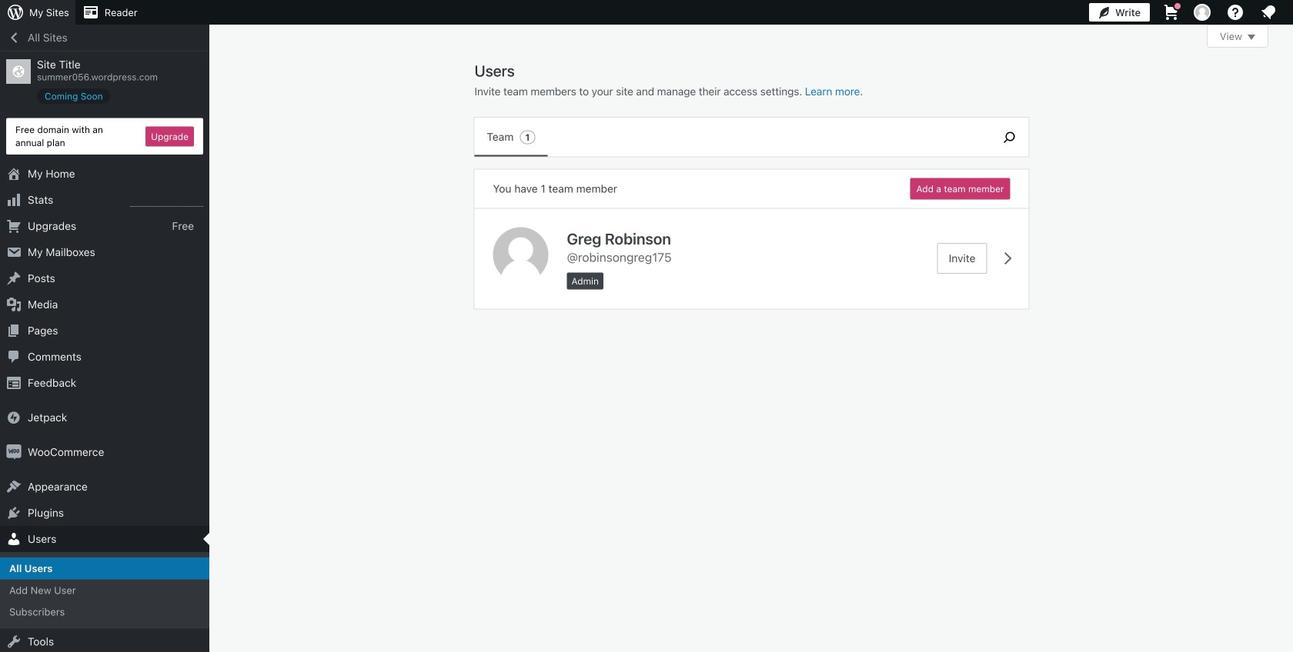 Task type: describe. For each thing, give the bounding box(es) containing it.
highest hourly views 0 image
[[130, 197, 203, 207]]

my profile image
[[1194, 4, 1211, 21]]

1 list item from the top
[[1287, 79, 1293, 151]]

3 list item from the top
[[1287, 223, 1293, 280]]

closed image
[[1248, 35, 1256, 40]]

manage your notifications image
[[1260, 3, 1278, 22]]

my shopping cart image
[[1163, 3, 1181, 22]]

greg robinson image
[[493, 228, 549, 283]]

1 img image from the top
[[6, 410, 22, 426]]

2 img image from the top
[[6, 445, 22, 460]]



Task type: vqa. For each thing, say whether or not it's contained in the screenshot.
MANAGE YOUR SITES image
no



Task type: locate. For each thing, give the bounding box(es) containing it.
img image
[[6, 410, 22, 426], [6, 445, 22, 460]]

main content
[[475, 25, 1269, 309]]

2 list item from the top
[[1287, 151, 1293, 223]]

1 vertical spatial img image
[[6, 445, 22, 460]]

None search field
[[991, 118, 1029, 157]]

help image
[[1226, 3, 1245, 22]]

open search image
[[991, 128, 1029, 146]]

0 vertical spatial img image
[[6, 410, 22, 426]]

list item
[[1287, 79, 1293, 151], [1287, 151, 1293, 223], [1287, 223, 1293, 280]]



